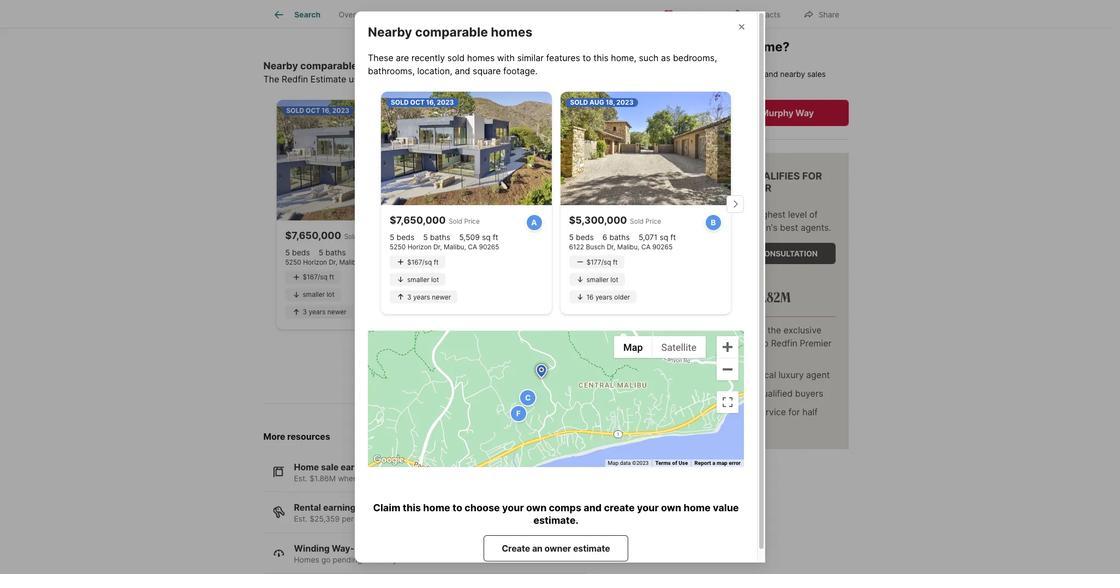 Task type: vqa. For each thing, say whether or not it's contained in the screenshot.
The Horizon
yes



Task type: describe. For each thing, give the bounding box(es) containing it.
0 horizontal spatial own
[[526, 503, 547, 514]]

map for map
[[623, 342, 643, 353]]

1 vertical spatial 3 years newer
[[303, 308, 347, 316]]

1 horizontal spatial your
[[637, 503, 659, 514]]

home's
[[715, 69, 741, 78]]

and inside these are recently sold homes with similar features to this home, such as bedrooms, bathrooms, location, and square footage.
[[455, 66, 470, 76]]

nearby comparable homes dialog
[[257, 11, 817, 574]]

a inside dialog
[[713, 461, 716, 467]]

6 baths
[[603, 233, 630, 242]]

fee link
[[707, 420, 720, 431]]

$5,300,000 sold price
[[475, 230, 567, 241]]

photo of 6122 busch dr, malibu, ca 90265 image inside nearby comparable homes dialog
[[560, 92, 731, 205]]

earnings inside rental earnings est. $25,359 per month, based on comparable rentals
[[323, 503, 361, 513]]

sold price for $5,300,000
[[630, 218, 661, 226]]

price inside $7,650,000 sold price
[[360, 233, 375, 241]]

the for from
[[739, 209, 753, 220]]

homes for nearby comparable homes
[[491, 25, 533, 40]]

baths for $7,650,000
[[430, 233, 451, 242]]

you
[[360, 474, 373, 483]]

claim this home to choose your own comps and create your own home value estimate.
[[373, 503, 739, 526]]

nearby inside track this home's value and nearby sales activity
[[780, 69, 805, 78]]

oct inside nearby comparable homes dialog
[[410, 98, 425, 106]]

tax
[[491, 10, 502, 19]]

5250 horizon dr, malibu, ca 90265 inside nearby comparable homes dialog
[[390, 243, 499, 251]]

of inside nearby comparable homes dialog
[[672, 461, 677, 467]]

de
[[354, 543, 366, 554]]

experience the highest level of service from redfin's best agents.
[[691, 209, 831, 233]]

qualifies
[[749, 170, 800, 182]]

the for redfin
[[768, 325, 781, 336]]

map button
[[614, 337, 652, 358]]

85
[[373, 555, 382, 565]]

qualified
[[758, 388, 793, 399]]

estimate
[[311, 73, 346, 84]]

2023 down estimate
[[332, 106, 349, 114]]

square
[[473, 66, 501, 76]]

1 vertical spatial 3
[[303, 308, 307, 316]]

5,509 sq ft inside nearby comparable homes dialog
[[459, 233, 498, 242]]

est. inside home sale earnings est. $1.86m when you sell with redfin
[[294, 474, 307, 483]]

claim this home to track its value
[[392, 24, 532, 35]]

a inside button
[[751, 249, 757, 258]]

go
[[321, 555, 331, 565]]

in
[[364, 555, 371, 565]]

map inside nearby comparable homes dialog
[[717, 461, 728, 467]]

more for reach
[[734, 388, 755, 399]]

this
[[691, 170, 714, 182]]

2023 down sales,
[[437, 98, 454, 106]]

edit
[[745, 10, 759, 19]]

best
[[780, 222, 798, 233]]

an
[[532, 543, 543, 554]]

0 horizontal spatial smaller lot
[[303, 291, 335, 299]]

value inside claim this home to choose your own comps and create your own home value estimate.
[[713, 503, 739, 514]]

6 inside nearby comparable homes dialog
[[603, 233, 607, 242]]

terms of use
[[655, 461, 688, 467]]

experience
[[691, 209, 737, 220]]

property details
[[391, 10, 448, 19]]

1 vertical spatial 5250 horizon dr, malibu, ca 90265
[[285, 258, 395, 266]]

historical redfin estimate graph chart image
[[263, 0, 661, 4]]

0 horizontal spatial 5 baths
[[319, 248, 346, 257]]

customers.
[[691, 351, 737, 362]]

the
[[263, 73, 279, 84]]

0 horizontal spatial 16 years older
[[493, 308, 536, 316]]

data
[[620, 461, 631, 467]]

about the exclusive services offered to redfin premier customers.
[[691, 325, 832, 362]]

0 horizontal spatial 5,071 sq ft
[[545, 248, 582, 257]]

to inside about the exclusive services offered to redfin premier customers.
[[760, 338, 769, 349]]

0 horizontal spatial 16
[[493, 308, 500, 316]]

0 horizontal spatial 18,
[[512, 106, 521, 114]]

favorite
[[678, 10, 707, 19]]

with inside these are recently sold homes with similar features to this home, such as bedrooms, bathrooms, location, and square footage.
[[497, 52, 515, 63]]

homes
[[294, 555, 319, 565]]

home for track
[[437, 24, 460, 35]]

0 horizontal spatial 16,
[[322, 106, 331, 114]]

redfin
[[691, 182, 726, 194]]

activity
[[678, 81, 704, 90]]

est. inside rental earnings est. $25,359 per month, based on comparable rentals
[[294, 515, 307, 524]]

1 horizontal spatial a
[[750, 369, 755, 380]]

0 horizontal spatial 5250
[[285, 258, 301, 266]]

newer inside nearby comparable homes dialog
[[432, 293, 451, 301]]

0 horizontal spatial horizon
[[303, 258, 327, 266]]

history
[[505, 10, 529, 19]]

search link
[[273, 8, 321, 21]]

schools
[[610, 10, 638, 19]]

way
[[796, 107, 814, 118]]

1 vertical spatial 5,509
[[355, 248, 375, 257]]

work
[[706, 369, 727, 380]]

property details tab
[[382, 2, 458, 28]]

0 horizontal spatial newer
[[327, 308, 347, 316]]

edit facts
[[745, 10, 781, 19]]

sold price for $7,650,000
[[449, 218, 480, 226]]

0 horizontal spatial next image
[[643, 207, 661, 225]]

5250 inside nearby comparable homes dialog
[[390, 243, 406, 251]]

sale & tax history
[[467, 10, 529, 19]]

offered
[[728, 338, 758, 349]]

luxury
[[779, 369, 804, 380]]

this for claim this home to track its value
[[419, 24, 435, 35]]

nearby comparable homes element
[[368, 11, 546, 40]]

aug inside nearby comparable homes dialog
[[590, 98, 604, 106]]

exceptional service for half the
[[691, 407, 818, 431]]

comparable inside rental earnings est. $25,359 per month, based on comparable rentals
[[419, 515, 462, 524]]

per
[[342, 515, 354, 524]]

nearby for nearby comparable homes
[[368, 25, 412, 40]]

error
[[729, 461, 741, 467]]

nearby for nearby comparable homes the redfin estimate uses 6 recent nearby sales, priced between $4.0m to $12.8m.
[[263, 60, 298, 72]]

estimate.
[[534, 515, 579, 526]]

price inside $5,300,000 sold price
[[552, 233, 567, 241]]

this for claim this home to choose your own comps and create your own home value estimate.
[[403, 503, 421, 514]]

smaller lot for $5,300,000
[[587, 276, 619, 284]]

0 horizontal spatial lot
[[327, 291, 335, 299]]

5,071 inside nearby comparable homes dialog
[[639, 233, 658, 242]]

schedule
[[709, 249, 750, 258]]

b
[[711, 218, 716, 227]]

google image
[[371, 453, 407, 468]]

work with a local luxury agent
[[706, 369, 830, 380]]

$4.0m
[[531, 73, 558, 84]]

schedule a consultation button
[[691, 243, 836, 264]]

16 inside nearby comparable homes dialog
[[587, 293, 594, 301]]

way-
[[332, 543, 354, 554]]

0 horizontal spatial baths
[[326, 248, 346, 257]]

$177/sq
[[587, 258, 611, 266]]

0 horizontal spatial older
[[520, 308, 536, 316]]

satellite button
[[652, 337, 706, 358]]

bedrooms,
[[673, 52, 717, 63]]

0 horizontal spatial sold aug 18, 2023
[[476, 106, 540, 114]]

sale for –
[[729, 274, 744, 283]]

with inside home sale earnings est. $1.86m when you sell with redfin
[[389, 474, 405, 483]]

3 years newer inside nearby comparable homes dialog
[[407, 293, 451, 301]]

sale
[[467, 10, 482, 19]]

1 horizontal spatial own
[[661, 503, 682, 514]]

choose
[[465, 503, 500, 514]]

use
[[679, 461, 688, 467]]

recent
[[378, 73, 405, 84]]

&
[[484, 10, 489, 19]]

redfin inside home sale earnings est. $1.86m when you sell with redfin
[[407, 474, 430, 483]]

terms
[[655, 461, 671, 467]]

$167/sq inside nearby comparable homes dialog
[[407, 258, 432, 266]]

$1.86m
[[310, 474, 336, 483]]

based
[[383, 515, 406, 524]]

agent
[[806, 369, 830, 380]]

0 horizontal spatial $167/sq ft
[[303, 273, 334, 281]]

1 vertical spatial 5,509 sq ft
[[355, 248, 394, 257]]

redfin inside about the exclusive services offered to redfin premier customers.
[[771, 338, 798, 349]]

$11.62m
[[691, 288, 734, 306]]

and inside claim this home to choose your own comps and create your own home value estimate.
[[584, 503, 602, 514]]

fee
[[707, 420, 720, 431]]

1 vertical spatial busch
[[492, 258, 511, 266]]

edit facts button
[[721, 2, 790, 25]]

favorite button
[[654, 2, 716, 25]]

$167/sq ft inside nearby comparable homes dialog
[[407, 258, 439, 266]]

$13.82m
[[746, 288, 791, 306]]

value inside track this home's value and nearby sales activity
[[743, 69, 763, 78]]

exclusive
[[784, 325, 822, 336]]

nearby comparable homes
[[368, 25, 533, 40]]

create an owner estimate
[[502, 543, 610, 554]]

0 horizontal spatial your
[[502, 503, 524, 514]]

claim for claim this home to track its value
[[392, 24, 417, 35]]

buyers
[[795, 388, 823, 399]]

of inside experience the highest level of service from redfin's best agents.
[[810, 209, 818, 220]]

more for learn
[[717, 325, 739, 336]]

create an owner estimate button
[[484, 536, 628, 562]]

value inside button
[[509, 24, 532, 35]]

earnings inside home sale earnings est. $1.86m when you sell with redfin
[[341, 462, 378, 473]]

map region
[[257, 227, 817, 506]]

share button
[[794, 2, 849, 25]]

month,
[[356, 515, 381, 524]]

sold inside $5,300,000 sold price
[[536, 233, 550, 241]]

2023 down $4.0m
[[523, 106, 540, 114]]

home down report
[[684, 503, 711, 514]]

more resources
[[263, 431, 330, 442]]

i own 6097 murphy way button
[[678, 100, 849, 126]]

0 horizontal spatial smaller
[[303, 291, 325, 299]]

footage.
[[503, 66, 538, 76]]



Task type: locate. For each thing, give the bounding box(es) containing it.
$167/sq ft
[[407, 258, 439, 266], [303, 273, 334, 281]]

6122 busch dr, malibu, ca 90265 down $5,300,000 sold price
[[475, 258, 579, 266]]

map for map data ©2023
[[608, 461, 619, 467]]

1 vertical spatial claim
[[373, 503, 401, 514]]

photo of 5250 horizon dr, malibu, ca 90265 image
[[381, 92, 552, 205], [277, 100, 458, 221]]

6122 busch dr, malibu, ca 90265 inside nearby comparable homes dialog
[[569, 243, 673, 251]]

value down history
[[509, 24, 532, 35]]

$5,300,000 inside nearby comparable homes dialog
[[569, 215, 627, 226]]

0 horizontal spatial 5,509
[[355, 248, 375, 257]]

0 vertical spatial busch
[[586, 243, 605, 251]]

to right $4.0m
[[560, 73, 568, 84]]

of left use
[[672, 461, 677, 467]]

premier
[[800, 338, 832, 349]]

5250
[[390, 243, 406, 251], [285, 258, 301, 266]]

0 vertical spatial est.
[[294, 474, 307, 483]]

sale & tax history tab
[[458, 2, 539, 28]]

winding
[[294, 543, 330, 554]]

your right create
[[637, 503, 659, 514]]

more
[[263, 431, 285, 442]]

6122 busch dr, malibu, ca 90265
[[569, 243, 673, 251], [475, 258, 579, 266]]

nearby down the property
[[368, 25, 412, 40]]

this inside these are recently sold homes with similar features to this home, such as bedrooms, bathrooms, location, and square footage.
[[594, 52, 609, 63]]

1 vertical spatial more
[[734, 388, 755, 399]]

to inside these are recently sold homes with similar features to this home, such as bedrooms, bathrooms, location, and square footage.
[[583, 52, 591, 63]]

this for is this your home?
[[691, 39, 715, 55]]

5,071 sq ft inside nearby comparable homes dialog
[[639, 233, 676, 242]]

sale for $1.86m
[[321, 462, 339, 473]]

nearby up the
[[263, 60, 298, 72]]

2 vertical spatial comparable
[[419, 515, 462, 524]]

nearby inside nearby comparable homes the redfin estimate uses 6 recent nearby sales, priced between $4.0m to $12.8m.
[[263, 60, 298, 72]]

1 vertical spatial 5,071 sq ft
[[545, 248, 582, 257]]

oct down nearby comparable homes the redfin estimate uses 6 recent nearby sales, priced between $4.0m to $12.8m.
[[410, 98, 425, 106]]

these are recently sold homes with similar features to this home, such as bedrooms, bathrooms, location, and square footage.
[[368, 52, 717, 76]]

homes inside these are recently sold homes with similar features to this home, such as bedrooms, bathrooms, location, and square footage.
[[467, 52, 495, 63]]

2 horizontal spatial lot
[[611, 276, 619, 284]]

tab list
[[263, 0, 656, 28]]

0 vertical spatial on
[[487, 358, 497, 369]]

this inside claim this home to choose your own comps and create your own home value estimate.
[[403, 503, 421, 514]]

homes for nearby comparable homes the redfin estimate uses 6 recent nearby sales, priced between $4.0m to $12.8m.
[[360, 60, 392, 72]]

pending
[[333, 555, 362, 565]]

2 horizontal spatial value
[[743, 69, 763, 78]]

on inside button
[[487, 358, 497, 369]]

estate
[[446, 543, 473, 554]]

18, down between
[[512, 106, 521, 114]]

1 horizontal spatial nearby
[[780, 69, 805, 78]]

5,071 right the 6 baths
[[639, 233, 658, 242]]

1 horizontal spatial on
[[487, 358, 497, 369]]

search
[[294, 10, 321, 19]]

more up exceptional
[[734, 388, 755, 399]]

nearby comparable homes the redfin estimate uses 6 recent nearby sales, priced between $4.0m to $12.8m.
[[263, 60, 604, 84]]

5,509
[[459, 233, 480, 242], [355, 248, 375, 257]]

sold aug 18, 2023 down between
[[476, 106, 540, 114]]

6 inside nearby comparable homes the redfin estimate uses 6 recent nearby sales, priced between $4.0m to $12.8m.
[[371, 73, 376, 84]]

1 horizontal spatial aug
[[590, 98, 604, 106]]

0 horizontal spatial 6122
[[475, 258, 490, 266]]

tab list containing search
[[263, 0, 656, 28]]

1 horizontal spatial sold price
[[630, 218, 661, 226]]

$5,300,000 for $5,300,000
[[569, 215, 627, 226]]

this right is on the right top of the page
[[691, 39, 715, 55]]

a right report
[[713, 461, 716, 467]]

next image inside nearby comparable homes dialog
[[727, 196, 744, 213]]

2 horizontal spatial and
[[765, 69, 778, 78]]

5,071 sq ft down $5,300,000 sold price
[[545, 248, 582, 257]]

6122 busch dr, malibu, ca 90265 down the 6 baths
[[569, 243, 673, 251]]

0 vertical spatial a
[[750, 369, 755, 380]]

estimate
[[573, 543, 610, 554]]

5 baths
[[423, 233, 451, 242], [319, 248, 346, 257]]

16, down estimate
[[322, 106, 331, 114]]

busch inside nearby comparable homes dialog
[[586, 243, 605, 251]]

sold aug 18, 2023 down $12.8m.
[[570, 98, 634, 106]]

nearby inside nearby comparable homes the redfin estimate uses 6 recent nearby sales, priced between $4.0m to $12.8m.
[[407, 73, 436, 84]]

sold aug 18, 2023 inside nearby comparable homes dialog
[[570, 98, 634, 106]]

horizon inside nearby comparable homes dialog
[[408, 243, 432, 251]]

0 vertical spatial claim
[[392, 24, 417, 35]]

1 vertical spatial earnings
[[323, 503, 361, 513]]

market
[[475, 543, 505, 554]]

6 up $177/sq ft
[[603, 233, 607, 242]]

comparable inside dialog
[[415, 25, 488, 40]]

exceptional
[[706, 407, 754, 418]]

1 horizontal spatial 16 years older
[[587, 293, 630, 301]]

aug down $12.8m.
[[590, 98, 604, 106]]

5 baths inside nearby comparable homes dialog
[[423, 233, 451, 242]]

map data ©2023
[[608, 461, 649, 467]]

reach more qualified buyers
[[706, 388, 823, 399]]

the left fee link
[[691, 420, 704, 431]]

satellite
[[662, 342, 697, 353]]

report a map error
[[695, 461, 741, 467]]

comparable for nearby comparable homes
[[415, 25, 488, 40]]

track
[[473, 24, 495, 35]]

$7,650,000 for $7,650,000
[[390, 215, 446, 226]]

murphy
[[761, 107, 794, 118]]

from
[[723, 222, 742, 233]]

facts inside button
[[761, 10, 781, 19]]

the inside about the exclusive services offered to redfin premier customers.
[[768, 325, 781, 336]]

home for choose
[[423, 503, 450, 514]]

16, down nearby comparable homes the redfin estimate uses 6 recent nearby sales, priced between $4.0m to $12.8m.
[[426, 98, 435, 106]]

sold oct 16, 2023
[[391, 98, 454, 106], [286, 106, 349, 114]]

home?
[[748, 39, 790, 55]]

2023 down home,
[[617, 98, 634, 106]]

share
[[819, 10, 839, 19]]

0 horizontal spatial sold price
[[449, 218, 480, 226]]

map inside button
[[499, 358, 518, 369]]

redfin right the
[[282, 73, 308, 84]]

1 horizontal spatial value
[[713, 503, 739, 514]]

claim down the property
[[392, 24, 417, 35]]

sold
[[391, 98, 409, 106], [570, 98, 588, 106], [286, 106, 304, 114], [476, 106, 494, 114]]

a left local
[[750, 369, 755, 380]]

18, inside nearby comparable homes dialog
[[606, 98, 615, 106]]

claim up based
[[373, 503, 401, 514]]

this left home,
[[594, 52, 609, 63]]

on inside rental earnings est. $25,359 per month, based on comparable rentals
[[408, 515, 417, 524]]

2 horizontal spatial your
[[718, 39, 745, 55]]

sell
[[375, 474, 387, 483]]

0 horizontal spatial aug
[[496, 106, 510, 114]]

1 horizontal spatial redfin
[[407, 474, 430, 483]]

18,
[[606, 98, 615, 106], [512, 106, 521, 114]]

your right choose
[[502, 503, 524, 514]]

0 vertical spatial 5,071
[[639, 233, 658, 242]]

this inside button
[[419, 24, 435, 35]]

and down home?
[[765, 69, 778, 78]]

0 vertical spatial 16 years older
[[587, 293, 630, 301]]

1 horizontal spatial $167/sq
[[407, 258, 432, 266]]

and
[[455, 66, 470, 76], [765, 69, 778, 78], [584, 503, 602, 514]]

this
[[419, 24, 435, 35], [691, 39, 715, 55], [594, 52, 609, 63], [700, 69, 713, 78], [403, 503, 421, 514]]

and left create
[[584, 503, 602, 514]]

to inside claim this home to choose your own comps and create your own home value estimate.
[[453, 503, 462, 514]]

0 horizontal spatial service
[[691, 222, 721, 233]]

1 vertical spatial service
[[756, 407, 786, 418]]

smaller for $5,300,000
[[587, 276, 609, 284]]

nearby down recently
[[407, 73, 436, 84]]

create
[[604, 503, 635, 514]]

5,071 sq ft right the 6 baths
[[639, 233, 676, 242]]

the right the about
[[768, 325, 781, 336]]

0 horizontal spatial sale
[[321, 462, 339, 473]]

map left the satellite
[[623, 342, 643, 353]]

these
[[368, 52, 394, 63]]

redfin
[[282, 73, 308, 84], [771, 338, 798, 349], [407, 474, 430, 483]]

1 vertical spatial older
[[520, 308, 536, 316]]

schools tab
[[601, 2, 647, 28]]

report
[[695, 461, 711, 467]]

1 horizontal spatial smaller
[[407, 276, 429, 284]]

1 vertical spatial $7,650,000
[[285, 230, 341, 241]]

busch up $177/sq
[[586, 243, 605, 251]]

nearby
[[780, 69, 805, 78], [407, 73, 436, 84]]

next image
[[727, 196, 744, 213], [643, 207, 661, 225]]

public facts
[[548, 10, 592, 19]]

1 sold price from the left
[[449, 218, 480, 226]]

ft
[[493, 233, 498, 242], [671, 233, 676, 242], [388, 248, 394, 257], [577, 248, 582, 257], [434, 258, 439, 266], [613, 258, 618, 266], [329, 273, 334, 281]]

level
[[788, 209, 807, 220]]

a inside dialog
[[531, 218, 537, 227]]

$7,650,000 for $7,650,000 sold price
[[285, 230, 341, 241]]

0 horizontal spatial 5,071
[[545, 248, 564, 257]]

sale inside home sale earnings est. $1.86m when you sell with redfin
[[321, 462, 339, 473]]

est.
[[294, 474, 307, 483], [294, 515, 307, 524]]

0 vertical spatial service
[[691, 222, 721, 233]]

more up offered
[[717, 325, 739, 336]]

homes up square
[[467, 52, 495, 63]]

the up "from" in the top right of the page
[[739, 209, 753, 220]]

homes up recent
[[360, 60, 392, 72]]

1 horizontal spatial sale
[[729, 274, 744, 283]]

comparable down details
[[415, 25, 488, 40]]

service down experience
[[691, 222, 721, 233]]

smaller
[[407, 276, 429, 284], [587, 276, 609, 284], [303, 291, 325, 299]]

with right work
[[730, 369, 747, 380]]

2 vertical spatial with
[[389, 474, 405, 483]]

$7,650,000 inside nearby comparable homes dialog
[[390, 215, 446, 226]]

home inside "claim this home to track its value" button
[[437, 24, 460, 35]]

with right sell
[[389, 474, 405, 483]]

about
[[742, 325, 765, 336]]

$177/sq ft
[[587, 258, 618, 266]]

1 vertical spatial 6122
[[475, 258, 490, 266]]

to down the about
[[760, 338, 769, 349]]

0 horizontal spatial the
[[691, 420, 704, 431]]

18, down home,
[[606, 98, 615, 106]]

your up home's
[[718, 39, 745, 55]]

sold
[[449, 218, 462, 226], [630, 218, 644, 226], [344, 233, 358, 241], [536, 233, 550, 241]]

this down property details
[[419, 24, 435, 35]]

0 horizontal spatial nearby
[[407, 73, 436, 84]]

a up $5,300,000 sold price
[[531, 218, 537, 227]]

1 vertical spatial est.
[[294, 515, 307, 524]]

0 vertical spatial 3 years newer
[[407, 293, 451, 301]]

menu bar containing map
[[614, 337, 706, 358]]

of up agents.
[[810, 209, 818, 220]]

1 horizontal spatial older
[[614, 293, 630, 301]]

baths for $5,300,000
[[610, 233, 630, 242]]

0 horizontal spatial oct
[[306, 106, 320, 114]]

2 horizontal spatial smaller
[[587, 276, 609, 284]]

days
[[384, 555, 401, 565]]

claim for claim this home to choose your own comps and create your own home value estimate.
[[373, 503, 401, 514]]

a
[[750, 369, 755, 380], [713, 461, 716, 467]]

1 vertical spatial horizon
[[303, 258, 327, 266]]

0 horizontal spatial nearby
[[263, 60, 298, 72]]

create
[[502, 543, 530, 554]]

1 est. from the top
[[294, 474, 307, 483]]

0 horizontal spatial $167/sq
[[303, 273, 328, 281]]

smaller for $7,650,000
[[407, 276, 429, 284]]

comparable up the real
[[419, 515, 462, 524]]

own
[[717, 107, 735, 118], [526, 503, 547, 514], [661, 503, 682, 514]]

photo of 5250 horizon dr, malibu, ca 90265 image inside nearby comparable homes dialog
[[381, 92, 552, 205]]

0 horizontal spatial and
[[455, 66, 470, 76]]

value down report a map error
[[713, 503, 739, 514]]

5,071 down $5,300,000 sold price
[[545, 248, 564, 257]]

and down sold
[[455, 66, 470, 76]]

such
[[639, 52, 659, 63]]

and inside track this home's value and nearby sales activity
[[765, 69, 778, 78]]

sold price
[[449, 218, 480, 226], [630, 218, 661, 226]]

1 vertical spatial sale
[[321, 462, 339, 473]]

0 vertical spatial horizon
[[408, 243, 432, 251]]

this up based
[[403, 503, 421, 514]]

facts inside tab
[[572, 10, 592, 19]]

$7,650,000 sold price
[[285, 230, 375, 241]]

16, inside nearby comparable homes dialog
[[426, 98, 435, 106]]

this inside track this home's value and nearby sales activity
[[700, 69, 713, 78]]

$167/sq
[[407, 258, 432, 266], [303, 273, 328, 281]]

own down terms of use link
[[661, 503, 682, 514]]

between
[[493, 73, 529, 84]]

comparable for nearby comparable homes the redfin estimate uses 6 recent nearby sales, priced between $4.0m to $12.8m.
[[300, 60, 357, 72]]

0 horizontal spatial map
[[499, 358, 518, 369]]

1 horizontal spatial 3
[[407, 293, 411, 301]]

nearby
[[368, 25, 412, 40], [263, 60, 298, 72]]

butts
[[368, 543, 391, 554]]

0 horizontal spatial $7,650,000
[[285, 230, 341, 241]]

0 vertical spatial $167/sq ft
[[407, 258, 439, 266]]

6097
[[737, 107, 759, 118]]

own up estimate.
[[526, 503, 547, 514]]

property
[[391, 10, 422, 19]]

i
[[713, 107, 715, 118]]

0 horizontal spatial sold oct 16, 2023
[[286, 106, 349, 114]]

sale up $1.86m
[[321, 462, 339, 473]]

homes inside nearby comparable homes the redfin estimate uses 6 recent nearby sales, priced between $4.0m to $12.8m.
[[360, 60, 392, 72]]

menu bar
[[614, 337, 706, 358]]

est. down rental
[[294, 515, 307, 524]]

own inside "button"
[[717, 107, 735, 118]]

facts right public
[[572, 10, 592, 19]]

with up footage.
[[497, 52, 515, 63]]

report a map error link
[[695, 461, 741, 467]]

1 horizontal spatial baths
[[430, 233, 451, 242]]

1 horizontal spatial map
[[717, 461, 728, 467]]

1 vertical spatial map
[[717, 461, 728, 467]]

menu bar inside nearby comparable homes dialog
[[614, 337, 706, 358]]

highest
[[755, 209, 786, 220]]

1 horizontal spatial lot
[[431, 276, 439, 284]]

$5,300,000 for $5,300,000 sold price
[[475, 230, 533, 241]]

busch down $5,300,000 sold price
[[492, 258, 511, 266]]

comparable inside nearby comparable homes the redfin estimate uses 6 recent nearby sales, priced between $4.0m to $12.8m.
[[300, 60, 357, 72]]

own right i
[[717, 107, 735, 118]]

0 vertical spatial more
[[717, 325, 739, 336]]

est. down home
[[294, 474, 307, 483]]

1 horizontal spatial sold oct 16, 2023
[[391, 98, 454, 106]]

estimated
[[691, 274, 727, 283]]

facts
[[761, 10, 781, 19], [572, 10, 592, 19]]

facts for edit facts
[[761, 10, 781, 19]]

sold oct 16, 2023 inside nearby comparable homes dialog
[[391, 98, 454, 106]]

1 horizontal spatial $167/sq ft
[[407, 258, 439, 266]]

2 horizontal spatial own
[[717, 107, 735, 118]]

$5,300,000
[[569, 215, 627, 226], [475, 230, 533, 241]]

lot for $7,650,000
[[431, 276, 439, 284]]

nearby left sales
[[780, 69, 805, 78]]

2 sold price from the left
[[630, 218, 661, 226]]

facts right edit at right
[[761, 10, 781, 19]]

sold oct 16, 2023 down nearby comparable homes the redfin estimate uses 6 recent nearby sales, priced between $4.0m to $12.8m.
[[391, 98, 454, 106]]

this for track this home's value and nearby sales activity
[[700, 69, 713, 78]]

sale left price
[[729, 274, 744, 283]]

2 est. from the top
[[294, 515, 307, 524]]

to inside nearby comparable homes the redfin estimate uses 6 recent nearby sales, priced between $4.0m to $12.8m.
[[560, 73, 568, 84]]

map left error
[[717, 461, 728, 467]]

aug down between
[[496, 106, 510, 114]]

a right schedule
[[751, 249, 757, 258]]

16 years older inside nearby comparable homes dialog
[[587, 293, 630, 301]]

lot for $5,300,000
[[611, 276, 619, 284]]

to up $12.8m.
[[583, 52, 591, 63]]

1 horizontal spatial facts
[[761, 10, 781, 19]]

public
[[548, 10, 570, 19]]

to down sale on the top of page
[[462, 24, 471, 35]]

bathrooms,
[[368, 66, 415, 76]]

1 horizontal spatial oct
[[410, 98, 425, 106]]

$25,359
[[310, 515, 340, 524]]

0 vertical spatial value
[[509, 24, 532, 35]]

service inside experience the highest level of service from redfin's best agents.
[[691, 222, 721, 233]]

0 vertical spatial sale
[[729, 274, 744, 283]]

this home qualifies for redfin premier
[[691, 170, 822, 194]]

homes inside nearby comparable homes element
[[491, 25, 533, 40]]

smaller lot for $7,650,000
[[407, 276, 439, 284]]

uses
[[349, 73, 368, 84]]

1 vertical spatial 6122 busch dr, malibu, ca 90265
[[475, 258, 579, 266]]

sale inside estimated sale price $11.62m – $13.82m
[[729, 274, 744, 283]]

overview tab
[[330, 2, 382, 28]]

5,509 inside nearby comparable homes dialog
[[459, 233, 480, 242]]

redfin down exclusive
[[771, 338, 798, 349]]

1 vertical spatial with
[[730, 369, 747, 380]]

6 right uses
[[371, 73, 376, 84]]

the inside the exceptional service for half the
[[691, 420, 704, 431]]

home down details
[[437, 24, 460, 35]]

3 inside nearby comparable homes dialog
[[407, 293, 411, 301]]

value right home's
[[743, 69, 763, 78]]

on right comparables
[[487, 358, 497, 369]]

comparable up estimate
[[300, 60, 357, 72]]

0 horizontal spatial 3 years newer
[[303, 308, 347, 316]]

rentals
[[464, 515, 488, 524]]

earnings up 'per'
[[323, 503, 361, 513]]

to left choose
[[453, 503, 462, 514]]

consultation
[[759, 249, 818, 258]]

16,
[[426, 98, 435, 106], [322, 106, 331, 114]]

6122 inside nearby comparable homes dialog
[[569, 243, 584, 251]]

home up the real
[[423, 503, 450, 514]]

facts for public facts
[[572, 10, 592, 19]]

1 horizontal spatial 16,
[[426, 98, 435, 106]]

1 horizontal spatial $5,300,000
[[569, 215, 627, 226]]

overview
[[339, 10, 373, 19]]

1 horizontal spatial 16
[[587, 293, 594, 301]]

nearby inside dialog
[[368, 25, 412, 40]]

1 vertical spatial $5,300,000
[[475, 230, 533, 241]]

$7,650,000
[[390, 215, 446, 226], [285, 230, 341, 241]]

premier
[[729, 182, 772, 194]]

service down qualified
[[756, 407, 786, 418]]

newer
[[432, 293, 451, 301], [327, 308, 347, 316]]

map inside popup button
[[623, 342, 643, 353]]

redfin right sell
[[407, 474, 430, 483]]

sold inside $7,650,000 sold price
[[344, 233, 358, 241]]

home
[[294, 462, 319, 473]]

homes down history
[[491, 25, 533, 40]]

oct
[[410, 98, 425, 106], [306, 106, 320, 114]]

half
[[803, 407, 818, 418]]

this right track
[[700, 69, 713, 78]]

service inside the exceptional service for half the
[[756, 407, 786, 418]]

older inside nearby comparable homes dialog
[[614, 293, 630, 301]]

1 vertical spatial comparable
[[300, 60, 357, 72]]

on right based
[[408, 515, 417, 524]]

the inside experience the highest level of service from redfin's best agents.
[[739, 209, 753, 220]]

oct down estimate
[[306, 106, 320, 114]]

redfin inside nearby comparable homes the redfin estimate uses 6 recent nearby sales, priced between $4.0m to $12.8m.
[[282, 73, 308, 84]]

claim inside button
[[392, 24, 417, 35]]

winding way-de butts terrace real estate market homes go pending in 85 days
[[294, 543, 505, 565]]

1 vertical spatial 5250
[[285, 258, 301, 266]]

map left data
[[608, 461, 619, 467]]

0 horizontal spatial busch
[[492, 258, 511, 266]]

sold oct 16, 2023 down estimate
[[286, 106, 349, 114]]

to inside button
[[462, 24, 471, 35]]

photo of 6122 busch dr, malibu, ca 90265 image
[[560, 92, 731, 205], [467, 100, 648, 221]]

claim inside claim this home to choose your own comps and create your own home value estimate.
[[373, 503, 401, 514]]

earnings up you
[[341, 462, 378, 473]]

public facts tab
[[539, 2, 601, 28]]

1 vertical spatial 5 baths
[[319, 248, 346, 257]]

1 horizontal spatial of
[[810, 209, 818, 220]]

map right comparables
[[499, 358, 518, 369]]

0 vertical spatial $167/sq
[[407, 258, 432, 266]]



